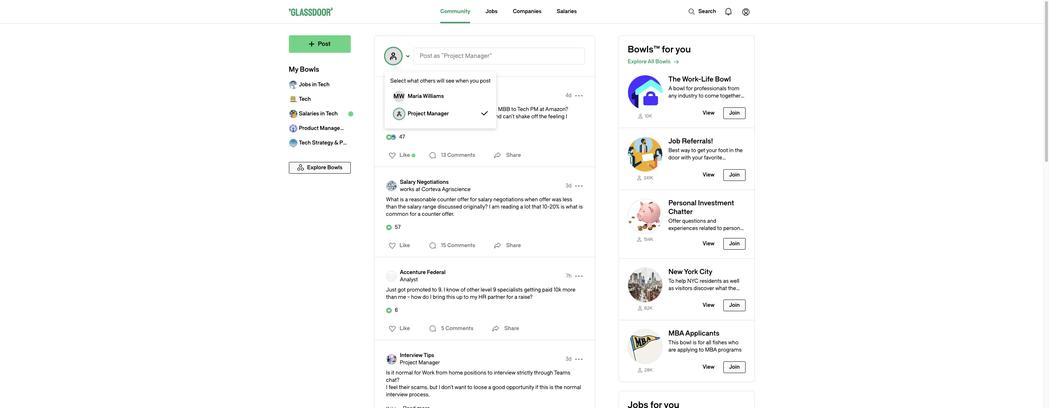 Task type: vqa. For each thing, say whether or not it's contained in the screenshot.
Than in the what is a reasonable counter offer for salary negotiations when offer was less than the salary range discussed originally? i am reading a lot that 10-20% is what is common for a counter offer.
yes



Task type: describe. For each thing, give the bounding box(es) containing it.
job
[[669, 137, 681, 145]]

and up the related
[[707, 218, 716, 224]]

at inside "salary negotiations works at corteva agriscience"
[[416, 186, 420, 193]]

image for bowl image for the work-life bowl
[[628, 75, 663, 110]]

1 horizontal spatial salary
[[478, 197, 492, 203]]

2 vertical spatial as
[[669, 285, 674, 291]]

to inside "mba applicants this bowl is for all fishes who are applying to mba programs"
[[699, 347, 704, 353]]

just got promoted to 9. i know of other level 9 specialists getting paid 10k more than me - how do i bring this up to my hr partner for a raise?
[[386, 287, 576, 300]]

tech inside 'link'
[[318, 82, 330, 88]]

-
[[407, 294, 410, 300]]

to left join
[[423, 114, 427, 120]]

jobs for jobs in tech
[[299, 82, 311, 88]]

mba inside what are your thoughts on post-mba to <2 yrs mbb to tech pm at amazon? i had a chance to join this role ~2 years ago, and can't shake off the feeling i "wasted" 2 years in terms of comp trajectory
[[464, 106, 476, 112]]

raise?
[[519, 294, 533, 300]]

comp
[[455, 121, 469, 127]]

role
[[449, 114, 458, 120]]

post
[[480, 78, 491, 84]]

is inside "mba applicants this bowl is for all fishes who are applying to mba programs"
[[693, 340, 697, 346]]

know
[[447, 287, 459, 293]]

a
[[669, 86, 672, 92]]

project manager button
[[400, 359, 440, 367]]

mbb
[[498, 106, 510, 112]]

referrals!
[[682, 137, 713, 145]]

professionals
[[694, 86, 727, 92]]

like button for accenture
[[384, 323, 412, 335]]

got
[[398, 287, 406, 293]]

my
[[289, 66, 299, 74]]

1 horizontal spatial product
[[340, 140, 359, 146]]

level
[[481, 287, 492, 293]]

0 vertical spatial counter
[[437, 197, 456, 203]]

discover
[[694, 285, 714, 291]]

"project
[[442, 52, 464, 59]]

to-
[[719, 100, 726, 106]]

i right 9.
[[444, 287, 445, 293]]

to right positions
[[488, 370, 493, 376]]

through
[[534, 370, 553, 376]]

than inside what is a reasonable counter offer for salary negotiations when offer was less than the salary range discussed originally? i am reading a lot that 10-20% is what is common for a counter offer.
[[386, 204, 397, 210]]

for inside "mba applicants this bowl is for all fishes who are applying to mba programs"
[[698, 340, 705, 346]]

to left <2
[[477, 106, 482, 112]]

a left the lot
[[520, 204, 523, 210]]

questions
[[682, 218, 706, 224]]

1 vertical spatial as
[[723, 278, 729, 284]]

i right do
[[430, 294, 432, 300]]

salaries link
[[557, 0, 577, 23]]

the work-life bowl a bowl for professionals from any industry to come together and discuss the day-to-day happenings of work-life.
[[669, 75, 741, 114]]

jobs for jobs
[[486, 8, 498, 15]]

pm
[[530, 106, 539, 112]]

trajectory
[[470, 121, 493, 127]]

bowls™
[[628, 44, 660, 55]]

13 comments button
[[427, 148, 477, 163]]

1 vertical spatial salary
[[407, 204, 421, 210]]

3d link for salary negotiations works at corteva agriscience
[[566, 182, 572, 190]]

15
[[441, 242, 446, 249]]

and inside the work-life bowl a bowl for professionals from any industry to come together and discuss the day-to-day happenings of work-life.
[[669, 100, 678, 106]]

project inside interview tips project manager
[[400, 360, 417, 366]]

tech link
[[289, 92, 351, 107]]

can't
[[503, 114, 515, 120]]

the inside what are your thoughts on post-mba to <2 yrs mbb to tech pm at amazon? i had a chance to join this role ~2 years ago, and can't shake off the feeling i "wasted" 2 years in terms of comp trajectory
[[539, 114, 547, 120]]

1 vertical spatial you
[[470, 78, 479, 84]]

others
[[420, 78, 436, 84]]

salaries for salaries
[[557, 8, 577, 15]]

other
[[467, 287, 480, 293]]

personal
[[724, 225, 745, 231]]

1 vertical spatial it
[[391, 406, 393, 408]]

a inside just got promoted to 9. i know of other level 9 specialists getting paid 10k more than me - how do i bring this up to my hr partner for a raise?
[[515, 294, 517, 300]]

i right feeling
[[566, 114, 567, 120]]

works inside "salary negotiations works at corteva agriscience"
[[400, 186, 414, 193]]

group
[[468, 96, 483, 102]]

was
[[552, 197, 562, 203]]

at inside consulting exit opportunities works at boston consulting group
[[416, 96, 420, 102]]

2 offer from the left
[[539, 197, 551, 203]]

day-
[[708, 100, 719, 106]]

this inside is it normal for work from home positions to interview strictly through teams chat? i feel their scams, but i don't want to loose a good opportunity if this is the normal interview process. if it i ...
[[540, 384, 548, 391]]

reasonable
[[409, 197, 436, 203]]

feel
[[389, 384, 398, 391]]

offer!
[[669, 300, 682, 306]]

0 horizontal spatial bowls
[[300, 66, 319, 74]]

salary
[[400, 179, 416, 185]]

corteva
[[422, 186, 441, 193]]

20%
[[550, 204, 560, 210]]

1 vertical spatial mba
[[669, 330, 684, 338]]

applying
[[678, 347, 698, 353]]

interview tips link
[[400, 352, 440, 359]]

1 horizontal spatial normal
[[564, 384, 581, 391]]

work
[[422, 370, 435, 376]]

in inside what are your thoughts on post-mba to <2 yrs mbb to tech pm at amazon? i had a chance to join this role ~2 years ago, and can't shake off the feeling i "wasted" 2 years in terms of comp trajectory
[[427, 121, 432, 127]]

on
[[444, 106, 450, 112]]

and inside what are your thoughts on post-mba to <2 yrs mbb to tech pm at amazon? i had a chance to join this role ~2 years ago, and can't shake off the feeling i "wasted" 2 years in terms of comp trajectory
[[493, 114, 502, 120]]

6
[[395, 307, 398, 313]]

share for 13 comments
[[506, 152, 521, 158]]

in for jobs
[[312, 82, 317, 88]]

"wasted"
[[386, 121, 408, 127]]

bowl inside "mba applicants this bowl is for all fishes who are applying to mba programs"
[[680, 340, 692, 346]]

from inside the work-life bowl a bowl for professionals from any industry to come together and discuss the day-to-day happenings of work-life.
[[728, 86, 740, 92]]

maria
[[408, 93, 422, 99]]

what inside what is a reasonable counter offer for salary negotiations when offer was less than the salary range discussed originally? i am reading a lot that 10-20% is what is common for a counter offer.
[[566, 204, 578, 210]]

tips
[[424, 352, 434, 359]]

will
[[437, 78, 445, 84]]

i left had
[[386, 114, 388, 120]]

like button for salary
[[384, 240, 412, 252]]

chat?
[[386, 377, 400, 383]]

comments for 5 comments
[[446, 325, 474, 332]]

share button for 13 comments
[[492, 148, 521, 163]]

1 vertical spatial counter
[[422, 211, 441, 217]]

m
[[394, 93, 399, 100]]

personal
[[669, 199, 697, 207]]

am
[[492, 204, 500, 210]]

than inside just got promoted to 9. i know of other level 9 specialists getting paid 10k more than me - how do i bring this up to my hr partner for a raise?
[[386, 294, 397, 300]]

image for bowl image for new york city
[[628, 267, 663, 302]]

come
[[705, 93, 719, 99]]

negotiations
[[417, 179, 449, 185]]

product management link
[[289, 121, 353, 136]]

i inside what is a reasonable counter offer for salary negotiations when offer was less than the salary range discussed originally? i am reading a lot that 10-20% is what is common for a counter offer.
[[489, 204, 491, 210]]

if
[[535, 384, 538, 391]]

0 vertical spatial you
[[676, 44, 691, 55]]

scams,
[[411, 384, 428, 391]]

image for post author image for accenture
[[386, 271, 397, 282]]

project manager menu item
[[391, 105, 491, 123]]

manager inside menu item
[[427, 111, 449, 117]]

to up can't
[[512, 106, 516, 112]]

accenture
[[400, 269, 426, 276]]

do
[[423, 294, 429, 300]]

all
[[648, 59, 654, 65]]

7h
[[566, 273, 572, 279]]

more
[[563, 287, 576, 293]]

comments for 15 comments
[[447, 242, 475, 249]]

5
[[441, 325, 444, 332]]

don't
[[442, 384, 454, 391]]

just
[[386, 287, 397, 293]]

feeling
[[548, 114, 565, 120]]

image for bowl image for job referrals!
[[628, 137, 663, 172]]

has
[[730, 292, 739, 299]]

all
[[706, 340, 712, 346]]

0 vertical spatial what
[[407, 78, 419, 84]]

and down experiences
[[688, 232, 697, 239]]

to inside personal investment chatter offer questions and experiences related to personal finance and investments
[[717, 225, 722, 231]]

to right up
[[464, 294, 469, 300]]

thoughts
[[421, 106, 442, 112]]

salary negotiations link
[[400, 179, 471, 186]]

their
[[399, 384, 410, 391]]

~2
[[459, 114, 466, 120]]

tech left strategy
[[299, 140, 311, 146]]

help
[[676, 278, 686, 284]]

this inside what are your thoughts on post-mba to <2 yrs mbb to tech pm at amazon? i had a chance to join this role ~2 years ago, and can't shake off the feeling i "wasted" 2 years in terms of comp trajectory
[[439, 114, 447, 120]]

0 horizontal spatial when
[[456, 78, 469, 84]]

9
[[493, 287, 496, 293]]

positions
[[464, 370, 487, 376]]

shake
[[516, 114, 530, 120]]

a inside is it normal for work from home positions to interview strictly through teams chat? i feel their scams, but i don't want to loose a good opportunity if this is the normal interview process. if it i ...
[[488, 384, 491, 391]]

williams
[[423, 93, 444, 99]]

like for accenture
[[400, 325, 410, 332]]

manager inside interview tips project manager
[[419, 360, 440, 366]]

what for what is a reasonable counter offer for salary negotiations when offer was less than the salary range discussed originally? i am reading a lot that 10-20% is what is common for a counter offer.
[[386, 197, 399, 203]]

a left reasonable
[[405, 197, 408, 203]]

0 horizontal spatial years
[[413, 121, 426, 127]]



Task type: locate. For each thing, give the bounding box(es) containing it.
tech up management
[[326, 111, 338, 117]]

what right select
[[407, 78, 419, 84]]

this down the know
[[446, 294, 455, 300]]

jobs in tech link
[[289, 78, 351, 92]]

how
[[411, 294, 421, 300]]

3d up teams
[[566, 356, 572, 362]]

1 image for post author image from the top
[[386, 90, 397, 101]]

0 vertical spatial salary
[[478, 197, 492, 203]]

for down specialists
[[507, 294, 513, 300]]

4 image for bowl image from the top
[[628, 267, 663, 302]]

3d link up less
[[566, 182, 572, 190]]

the down teams
[[555, 384, 563, 391]]

when inside what is a reasonable counter offer for salary negotiations when offer was less than the salary range discussed originally? i am reading a lot that 10-20% is what is common for a counter offer.
[[525, 197, 538, 203]]

bowls
[[656, 59, 671, 65], [300, 66, 319, 74]]

this up terms
[[439, 114, 447, 120]]

for up the explore all bowls
[[662, 44, 674, 55]]

1 vertical spatial consulting
[[440, 96, 467, 102]]

image for bowl image up 154k link
[[628, 199, 663, 234]]

3 image for post author image from the top
[[386, 271, 397, 282]]

originally?
[[463, 204, 488, 210]]

at right pm
[[540, 106, 544, 112]]

works inside consulting exit opportunities works at boston consulting group
[[400, 96, 414, 102]]

0 horizontal spatial salary
[[407, 204, 421, 210]]

for inside the work-life bowl a bowl for professionals from any industry to come together and discuss the day-to-day happenings of work-life.
[[686, 86, 693, 92]]

0 horizontal spatial are
[[400, 106, 408, 112]]

as down to
[[669, 285, 674, 291]]

as inside post as "project manager" button
[[434, 52, 440, 59]]

image for post author image for consulting
[[386, 90, 397, 101]]

3 like button from the top
[[384, 323, 412, 335]]

0 vertical spatial are
[[400, 106, 408, 112]]

mba up this
[[669, 330, 684, 338]]

2 what from the top
[[386, 197, 399, 203]]

opportunities
[[439, 89, 474, 95]]

0 vertical spatial 3d link
[[566, 182, 572, 190]]

3 like from the top
[[400, 325, 410, 332]]

tech up "tech" link
[[318, 82, 330, 88]]

2 3d from the top
[[566, 356, 572, 362]]

world's
[[669, 292, 686, 299]]

what for what are your thoughts on post-mba to <2 yrs mbb to tech pm at amazon? i had a chance to join this role ~2 years ago, and can't shake off the feeling i "wasted" 2 years in terms of comp trajectory
[[386, 106, 399, 112]]

0 horizontal spatial product
[[299, 125, 319, 131]]

tech inside what are your thoughts on post-mba to <2 yrs mbb to tech pm at amazon? i had a chance to join this role ~2 years ago, and can't shake off the feeling i "wasted" 2 years in terms of comp trajectory
[[518, 106, 529, 112]]

for left all
[[698, 340, 705, 346]]

2 vertical spatial what
[[716, 285, 727, 291]]

1 vertical spatial project
[[400, 360, 417, 366]]

5 comments
[[441, 325, 474, 332]]

common
[[386, 211, 409, 217]]

image for bowl image for personal investment chatter
[[628, 199, 663, 234]]

0 vertical spatial it
[[392, 370, 394, 376]]

1 vertical spatial of
[[448, 121, 453, 127]]

the inside is it normal for work from home positions to interview strictly through teams chat? i feel their scams, but i don't want to loose a good opportunity if this is the normal interview process. if it i ...
[[555, 384, 563, 391]]

in down join
[[427, 121, 432, 127]]

a left the good
[[488, 384, 491, 391]]

image for post author image
[[386, 90, 397, 101], [386, 181, 397, 191], [386, 271, 397, 282], [386, 354, 397, 365]]

at inside what are your thoughts on post-mba to <2 yrs mbb to tech pm at amazon? i had a chance to join this role ~2 years ago, and can't shake off the feeling i "wasted" 2 years in terms of comp trajectory
[[540, 106, 544, 112]]

bowl right 'a' at top right
[[674, 86, 685, 92]]

investment
[[698, 199, 734, 207]]

interview up the good
[[494, 370, 516, 376]]

what inside what are your thoughts on post-mba to <2 yrs mbb to tech pm at amazon? i had a chance to join this role ~2 years ago, and can't shake off the feeling i "wasted" 2 years in terms of comp trajectory
[[386, 106, 399, 112]]

new
[[669, 268, 683, 276]]

2 horizontal spatial in
[[427, 121, 432, 127]]

to inside new york city to help nyc residents as well as visitors discover what the world's most popular city has to offer!
[[740, 292, 745, 299]]

2 image for post author image from the top
[[386, 181, 397, 191]]

0 horizontal spatial consulting
[[400, 89, 427, 95]]

to right applying
[[699, 347, 704, 353]]

like button down 57
[[384, 240, 412, 252]]

to left 9.
[[432, 287, 437, 293]]

consulting up "your"
[[400, 89, 427, 95]]

1 horizontal spatial consulting
[[440, 96, 467, 102]]

what inside what is a reasonable counter offer for salary negotiations when offer was less than the salary range discussed originally? i am reading a lot that 10-20% is what is common for a counter offer.
[[386, 197, 399, 203]]

related
[[699, 225, 716, 231]]

5 image for bowl image from the top
[[628, 329, 663, 364]]

my
[[470, 294, 477, 300]]

0 vertical spatial like button
[[384, 150, 412, 161]]

jobs left companies
[[486, 8, 498, 15]]

in inside 'link'
[[312, 82, 317, 88]]

0 vertical spatial mba
[[464, 106, 476, 112]]

a right had
[[399, 114, 402, 120]]

in down "tech" link
[[321, 111, 325, 117]]

0 horizontal spatial in
[[312, 82, 317, 88]]

0 vertical spatial project
[[408, 111, 426, 117]]

strategy
[[312, 140, 333, 146]]

what
[[407, 78, 419, 84], [566, 204, 578, 210], [716, 285, 727, 291]]

2 vertical spatial like
[[400, 325, 410, 332]]

1 horizontal spatial as
[[669, 285, 674, 291]]

0 vertical spatial at
[[416, 96, 420, 102]]

toogle identity element
[[393, 91, 405, 102]]

agriscience
[[442, 186, 471, 193]]

0 horizontal spatial jobs
[[299, 82, 311, 88]]

0 vertical spatial in
[[312, 82, 317, 88]]

241k
[[644, 175, 653, 180]]

10k link
[[628, 113, 663, 119]]

product management
[[299, 125, 353, 131]]

at up "your"
[[416, 96, 420, 102]]

2 horizontal spatial mba
[[705, 347, 717, 353]]

the inside the work-life bowl a bowl for professionals from any industry to come together and discuss the day-to-day happenings of work-life.
[[699, 100, 706, 106]]

image for post author image for salary
[[386, 181, 397, 191]]

at up reasonable
[[416, 186, 420, 193]]

0 vertical spatial normal
[[396, 370, 413, 376]]

2 vertical spatial share
[[505, 325, 519, 332]]

industry
[[678, 93, 698, 99]]

what up the city
[[716, 285, 727, 291]]

for up originally?
[[470, 197, 477, 203]]

bowls™ for you
[[628, 44, 691, 55]]

in up "tech" link
[[312, 82, 317, 88]]

analyst
[[400, 277, 418, 283]]

and down any
[[669, 100, 678, 106]]

2 like button from the top
[[384, 240, 412, 252]]

bowl inside the work-life bowl a bowl for professionals from any industry to come together and discuss the day-to-day happenings of work-life.
[[674, 86, 685, 92]]

of down role
[[448, 121, 453, 127]]

image for post author image up is
[[386, 354, 397, 365]]

bowls right the all
[[656, 59, 671, 65]]

1 horizontal spatial of
[[461, 287, 466, 293]]

tech up shake
[[518, 106, 529, 112]]

of inside the work-life bowl a bowl for professionals from any industry to come together and discuss the day-to-day happenings of work-life.
[[698, 107, 703, 114]]

1 horizontal spatial interview
[[494, 370, 516, 376]]

1 horizontal spatial mba
[[669, 330, 684, 338]]

post-
[[451, 106, 464, 112]]

the inside new york city to help nyc residents as well as visitors discover what the world's most popular city has to offer!
[[729, 285, 736, 291]]

1 vertical spatial than
[[386, 294, 397, 300]]

1 than from the top
[[386, 204, 397, 210]]

28k
[[644, 368, 653, 373]]

product down the salaries in tech
[[299, 125, 319, 131]]

3d for salary negotiations works at corteva agriscience
[[566, 183, 572, 189]]

1 vertical spatial are
[[669, 347, 676, 353]]

the
[[699, 100, 706, 106], [539, 114, 547, 120], [398, 204, 406, 210], [729, 285, 736, 291], [555, 384, 563, 391]]

your
[[409, 106, 419, 112]]

up
[[456, 294, 463, 300]]

1 vertical spatial like
[[400, 242, 410, 249]]

what inside new york city to help nyc residents as well as visitors discover what the world's most popular city has to offer!
[[716, 285, 727, 291]]

share button for 5 comments
[[490, 321, 519, 336]]

from up together
[[728, 86, 740, 92]]

0 vertical spatial jobs
[[486, 8, 498, 15]]

0 vertical spatial product
[[299, 125, 319, 131]]

154k
[[644, 237, 653, 242]]

new york city to help nyc residents as well as visitors discover what the world's most popular city has to offer!
[[669, 268, 745, 306]]

1 horizontal spatial are
[[669, 347, 676, 353]]

image for bowl image for mba applicants
[[628, 329, 663, 364]]

1 vertical spatial normal
[[564, 384, 581, 391]]

w
[[399, 93, 405, 100]]

discuss
[[679, 100, 697, 106]]

like
[[400, 152, 410, 158], [400, 242, 410, 249], [400, 325, 410, 332]]

0 vertical spatial years
[[467, 114, 480, 120]]

tech strategy & product
[[299, 140, 359, 146]]

0 vertical spatial from
[[728, 86, 740, 92]]

salaries
[[557, 8, 577, 15], [299, 111, 319, 117]]

to inside the work-life bowl a bowl for professionals from any industry to come together and discuss the day-to-day happenings of work-life.
[[699, 93, 704, 99]]

companies link
[[513, 0, 542, 23]]

&
[[335, 140, 339, 146]]

consulting down "opportunities"
[[440, 96, 467, 102]]

offer up the 10-
[[539, 197, 551, 203]]

0 vertical spatial manager
[[427, 111, 449, 117]]

1 vertical spatial bowls
[[300, 66, 319, 74]]

for right the common
[[410, 211, 417, 217]]

10k
[[554, 287, 561, 293]]

57
[[395, 224, 401, 230]]

1 horizontal spatial what
[[566, 204, 578, 210]]

3 image for bowl image from the top
[[628, 199, 663, 234]]

comments right 15
[[447, 242, 475, 249]]

less
[[563, 197, 572, 203]]

62k
[[644, 306, 653, 311]]

toogle identity image
[[385, 47, 402, 65]]

project down the interview
[[400, 360, 417, 366]]

tech
[[318, 82, 330, 88], [299, 96, 311, 102], [518, 106, 529, 112], [326, 111, 338, 117], [299, 140, 311, 146]]

1 what from the top
[[386, 106, 399, 112]]

city
[[721, 292, 729, 299]]

28k link
[[628, 367, 663, 373]]

personal investment chatter offer questions and experiences related to personal finance and investments
[[669, 199, 745, 239]]

a inside what are your thoughts on post-mba to <2 yrs mbb to tech pm at amazon? i had a chance to join this role ~2 years ago, and can't shake off the feeling i "wasted" 2 years in terms of comp trajectory
[[399, 114, 402, 120]]

comments for 13 comments
[[447, 152, 475, 158]]

0 vertical spatial when
[[456, 78, 469, 84]]

to up investments at the right of the page
[[717, 225, 722, 231]]

mba up ~2
[[464, 106, 476, 112]]

0 vertical spatial bowl
[[674, 86, 685, 92]]

1 vertical spatial share button
[[492, 238, 521, 253]]

2 than from the top
[[386, 294, 397, 300]]

from inside is it normal for work from home positions to interview strictly through teams chat? i feel their scams, but i don't want to loose a good opportunity if this is the normal interview process. if it i ...
[[436, 370, 448, 376]]

nyc
[[687, 278, 699, 284]]

interview
[[400, 352, 423, 359]]

most
[[687, 292, 700, 299]]

share button
[[492, 148, 521, 163], [492, 238, 521, 253], [490, 321, 519, 336]]

bowls up jobs in tech
[[300, 66, 319, 74]]

salary down reasonable
[[407, 204, 421, 210]]

9.
[[438, 287, 443, 293]]

offer
[[457, 197, 469, 203], [539, 197, 551, 203]]

amazon?
[[545, 106, 568, 112]]

interview down feel
[[386, 392, 408, 398]]

to right want
[[468, 384, 473, 391]]

0 horizontal spatial from
[[436, 370, 448, 376]]

applicants
[[685, 330, 720, 338]]

0 vertical spatial as
[[434, 52, 440, 59]]

1 vertical spatial what
[[386, 197, 399, 203]]

0 horizontal spatial salaries
[[299, 111, 319, 117]]

0 vertical spatial bowls
[[656, 59, 671, 65]]

5 comments button
[[427, 321, 475, 336]]

project inside menu item
[[408, 111, 426, 117]]

join
[[429, 114, 437, 120]]

counter down 'range' on the left of page
[[422, 211, 441, 217]]

0 vertical spatial interview
[[494, 370, 516, 376]]

image for bowl image
[[628, 75, 663, 110], [628, 137, 663, 172], [628, 199, 663, 234], [628, 267, 663, 302], [628, 329, 663, 364]]

had
[[389, 114, 398, 120]]

project up 2
[[408, 111, 426, 117]]

jobs inside "jobs in tech" 'link'
[[299, 82, 311, 88]]

partner
[[488, 294, 505, 300]]

years right 2
[[413, 121, 426, 127]]

bowl
[[674, 86, 685, 92], [680, 340, 692, 346]]

what is a reasonable counter offer for salary negotiations when offer was less than the salary range discussed originally? i am reading a lot that 10-20% is what is common for a counter offer.
[[386, 197, 583, 217]]

when up the lot
[[525, 197, 538, 203]]

salaries for salaries in tech
[[299, 111, 319, 117]]

product right &
[[340, 140, 359, 146]]

jobs in tech
[[299, 82, 330, 88]]

the left the day- on the right top
[[699, 100, 706, 106]]

1 vertical spatial share
[[506, 242, 521, 249]]

m w maria williams
[[394, 93, 444, 100]]

1 vertical spatial 3d
[[566, 356, 572, 362]]

a down specialists
[[515, 294, 517, 300]]

works down salary at the left
[[400, 186, 414, 193]]

0 vertical spatial this
[[439, 114, 447, 120]]

i left feel
[[386, 384, 388, 391]]

as left well
[[723, 278, 729, 284]]

2 horizontal spatial what
[[716, 285, 727, 291]]

2 vertical spatial mba
[[705, 347, 717, 353]]

for down 'project manager' button
[[414, 370, 421, 376]]

1 horizontal spatial when
[[525, 197, 538, 203]]

1 like from the top
[[400, 152, 410, 158]]

1 image for bowl image from the top
[[628, 75, 663, 110]]

1 horizontal spatial you
[[676, 44, 691, 55]]

are
[[400, 106, 408, 112], [669, 347, 676, 353]]

3d link for interview tips project manager
[[566, 356, 572, 363]]

this inside just got promoted to 9. i know of other level 9 specialists getting paid 10k more than me - how do i bring this up to my hr partner for a raise?
[[446, 294, 455, 300]]

share button for 15 comments
[[492, 238, 521, 253]]

fishes
[[713, 340, 727, 346]]

of inside just got promoted to 9. i know of other level 9 specialists getting paid 10k more than me - how do i bring this up to my hr partner for a raise?
[[461, 287, 466, 293]]

image for bowl image up 10k link
[[628, 75, 663, 110]]

1 3d from the top
[[566, 183, 572, 189]]

2 like from the top
[[400, 242, 410, 249]]

1 horizontal spatial from
[[728, 86, 740, 92]]

from right work at the left bottom of page
[[436, 370, 448, 376]]

1 vertical spatial product
[[340, 140, 359, 146]]

years
[[467, 114, 480, 120], [413, 121, 426, 127]]

like for salary
[[400, 242, 410, 249]]

image for post author image for interview
[[386, 354, 397, 365]]

2 vertical spatial of
[[461, 287, 466, 293]]

1 vertical spatial comments
[[447, 242, 475, 249]]

like down 47
[[400, 152, 410, 158]]

works right m
[[400, 96, 414, 102]]

counter up discussed
[[437, 197, 456, 203]]

0 horizontal spatial offer
[[457, 197, 469, 203]]

0 horizontal spatial you
[[470, 78, 479, 84]]

1 horizontal spatial jobs
[[486, 8, 498, 15]]

0 horizontal spatial of
[[448, 121, 453, 127]]

are inside "mba applicants this bowl is for all fishes who are applying to mba programs"
[[669, 347, 676, 353]]

normal up chat?
[[396, 370, 413, 376]]

0 vertical spatial share
[[506, 152, 521, 158]]

1 vertical spatial jobs
[[299, 82, 311, 88]]

me
[[398, 294, 406, 300]]

for inside just got promoted to 9. i know of other level 9 specialists getting paid 10k more than me - how do i bring this up to my hr partner for a raise?
[[507, 294, 513, 300]]

1 vertical spatial this
[[446, 294, 455, 300]]

2 horizontal spatial as
[[723, 278, 729, 284]]

offer down the agriscience
[[457, 197, 469, 203]]

1 vertical spatial what
[[566, 204, 578, 210]]

comments right 13
[[447, 152, 475, 158]]

what down less
[[566, 204, 578, 210]]

chatter
[[669, 208, 693, 216]]

manager"
[[465, 52, 492, 59]]

explore
[[628, 59, 647, 65]]

salaries in tech link
[[289, 107, 351, 121]]

1 horizontal spatial bowls
[[656, 59, 671, 65]]

4 image for post author image from the top
[[386, 354, 397, 365]]

federal
[[427, 269, 446, 276]]

1 vertical spatial manager
[[419, 360, 440, 366]]

0 vertical spatial 3d
[[566, 183, 572, 189]]

1 offer from the left
[[457, 197, 469, 203]]

2 vertical spatial in
[[427, 121, 432, 127]]

when
[[456, 78, 469, 84], [525, 197, 538, 203]]

of inside what are your thoughts on post-mba to <2 yrs mbb to tech pm at amazon? i had a chance to join this role ~2 years ago, and can't shake off the feeling i "wasted" 2 years in terms of comp trajectory
[[448, 121, 453, 127]]

are down this
[[669, 347, 676, 353]]

2 image for bowl image from the top
[[628, 137, 663, 172]]

like button down 6
[[384, 323, 412, 335]]

see
[[446, 78, 455, 84]]

image for post author image up just
[[386, 271, 397, 282]]

0 vertical spatial salaries
[[557, 8, 577, 15]]

0 vertical spatial comments
[[447, 152, 475, 158]]

2 3d link from the top
[[566, 356, 572, 363]]

i right but
[[439, 384, 440, 391]]

0 horizontal spatial normal
[[396, 370, 413, 376]]

specialists
[[498, 287, 523, 293]]

image for bowl image up 28k link
[[628, 329, 663, 364]]

like down 57
[[400, 242, 410, 249]]

image for post author image left salary at the left
[[386, 181, 397, 191]]

1 vertical spatial works
[[400, 186, 414, 193]]

1 3d link from the top
[[566, 182, 572, 190]]

0 horizontal spatial interview
[[386, 392, 408, 398]]

1 like button from the top
[[384, 150, 412, 161]]

in for salaries
[[321, 111, 325, 117]]

are inside what are your thoughts on post-mba to <2 yrs mbb to tech pm at amazon? i had a chance to join this role ~2 years ago, and can't shake off the feeling i "wasted" 2 years in terms of comp trajectory
[[400, 106, 408, 112]]

finance
[[669, 232, 687, 239]]

popular
[[701, 292, 719, 299]]

is inside is it normal for work from home positions to interview strictly through teams chat? i feel their scams, but i don't want to loose a good opportunity if this is the normal interview process. if it i ...
[[550, 384, 554, 391]]

1 vertical spatial like button
[[384, 240, 412, 252]]

0 horizontal spatial what
[[407, 78, 419, 84]]

share for 5 comments
[[505, 325, 519, 332]]

0 vertical spatial like
[[400, 152, 410, 158]]

than up the common
[[386, 204, 397, 210]]

1 horizontal spatial salaries
[[557, 8, 577, 15]]

than
[[386, 204, 397, 210], [386, 294, 397, 300]]

toogle identity image
[[393, 108, 405, 120]]

mba down all
[[705, 347, 717, 353]]

it left the i at the bottom left of the page
[[391, 406, 393, 408]]

1 horizontal spatial years
[[467, 114, 480, 120]]

share for 15 comments
[[506, 242, 521, 249]]

1 works from the top
[[400, 96, 414, 102]]

from
[[728, 86, 740, 92], [436, 370, 448, 376]]

1 vertical spatial interview
[[386, 392, 408, 398]]

good
[[493, 384, 505, 391]]

1 horizontal spatial offer
[[539, 197, 551, 203]]

3d for interview tips project manager
[[566, 356, 572, 362]]

2 works from the top
[[400, 186, 414, 193]]

work-
[[704, 107, 718, 114]]

when right the see
[[456, 78, 469, 84]]

you up explore all bowls link
[[676, 44, 691, 55]]

who
[[728, 340, 739, 346]]

to
[[669, 278, 675, 284]]

tech down jobs in tech
[[299, 96, 311, 102]]

3d link up teams
[[566, 356, 572, 363]]

a down reasonable
[[418, 211, 421, 217]]

0 horizontal spatial as
[[434, 52, 440, 59]]

if
[[386, 406, 389, 408]]

together
[[720, 93, 741, 99]]

for inside is it normal for work from home positions to interview strictly through teams chat? i feel their scams, but i don't want to loose a good opportunity if this is the normal interview process. if it i ...
[[414, 370, 421, 376]]

than down just
[[386, 294, 397, 300]]

what up the common
[[386, 197, 399, 203]]

0 vertical spatial what
[[386, 106, 399, 112]]

of up up
[[461, 287, 466, 293]]

project
[[408, 111, 426, 117], [400, 360, 417, 366]]

and down yrs
[[493, 114, 502, 120]]

2 vertical spatial comments
[[446, 325, 474, 332]]

the inside what is a reasonable counter offer for salary negotiations when offer was less than the salary range discussed originally? i am reading a lot that 10-20% is what is common for a counter offer.
[[398, 204, 406, 210]]

comments inside button
[[446, 325, 474, 332]]

i
[[386, 114, 388, 120], [566, 114, 567, 120], [489, 204, 491, 210], [444, 287, 445, 293], [430, 294, 432, 300], [386, 384, 388, 391], [439, 384, 440, 391]]

like button down 47
[[384, 150, 412, 161]]

my bowls
[[289, 66, 319, 74]]

to right 'has'
[[740, 292, 745, 299]]



